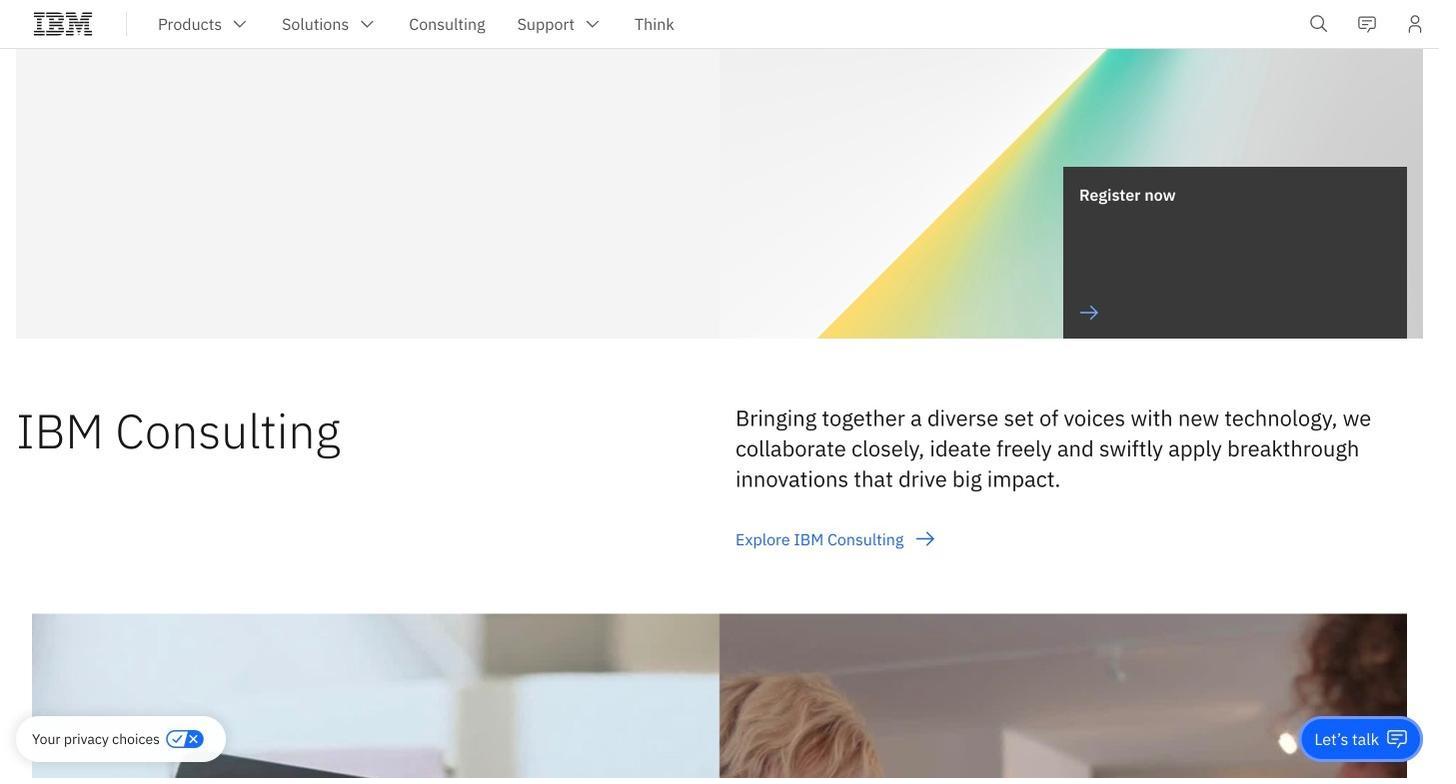 Task type: describe. For each thing, give the bounding box(es) containing it.
your privacy choices element
[[32, 729, 160, 751]]



Task type: vqa. For each thing, say whether or not it's contained in the screenshot.
Let's talk ELEMENT
yes



Task type: locate. For each thing, give the bounding box(es) containing it.
let's talk element
[[1315, 729, 1379, 751]]



